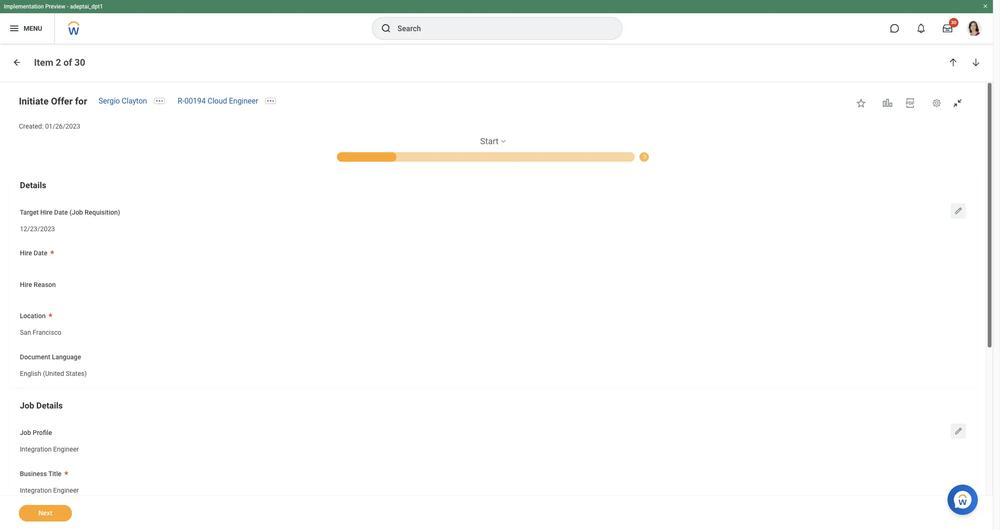 Task type: describe. For each thing, give the bounding box(es) containing it.
menu button
[[0, 13, 55, 44]]

archive
[[32, 207, 58, 216]]

r-00194 cloud engineer
[[178, 96, 258, 105]]

created: 01/26/2023
[[19, 122, 80, 130]]

0 vertical spatial details
[[20, 180, 46, 190]]

profile logan mcneil image
[[967, 21, 982, 38]]

r-
[[178, 96, 185, 105]]

clipboard image
[[9, 206, 21, 217]]

compensation
[[645, 154, 681, 160]]

states)
[[66, 370, 87, 377]]

start navigation
[[9, 136, 977, 162]]

menu
[[24, 24, 42, 32]]

notifications large image
[[917, 24, 926, 33]]

advanced search
[[182, 106, 235, 113]]

details element
[[9, 172, 977, 387]]

target hire date (job requisition) element
[[20, 219, 55, 236]]

profile
[[33, 429, 52, 437]]

all items
[[32, 92, 62, 101]]

content area element
[[0, 44, 994, 530]]

clipboard image
[[9, 91, 21, 102]]

implementation preview -   adeptai_dpt1
[[4, 3, 103, 10]]

business
[[20, 470, 47, 478]]

business title element
[[20, 480, 79, 498]]

arrow left image
[[12, 58, 22, 67]]

compensation button
[[639, 151, 681, 162]]

san francisco
[[20, 329, 61, 336]]

arrow up image
[[949, 58, 959, 67]]

english (united states)
[[20, 370, 87, 377]]

job details element
[[9, 392, 977, 504]]

search
[[214, 106, 235, 113]]

sergio
[[99, 96, 120, 105]]

hire date
[[20, 249, 47, 257]]

integration engineer for profile
[[20, 446, 79, 453]]

all
[[32, 92, 41, 101]]

bulk approve
[[32, 246, 71, 253]]

r-00194 cloud engineer link
[[178, 96, 258, 105]]

implementation
[[4, 3, 44, 10]]

item
[[34, 57, 53, 68]]

sergio clayton link
[[99, 96, 147, 105]]

bulk approve link
[[0, 238, 151, 261]]

items
[[43, 92, 62, 101]]

title
[[48, 470, 62, 478]]

hire reason
[[20, 281, 56, 288]]

12/23/2023 text field
[[20, 219, 55, 236]]

tasks
[[59, 58, 84, 70]]

engineer for title
[[53, 486, 79, 494]]

01/26/2023
[[45, 122, 80, 130]]

language
[[52, 353, 81, 361]]

integration for job
[[20, 446, 52, 453]]

star image
[[856, 97, 867, 109]]

preview
[[45, 3, 65, 10]]

next button
[[19, 505, 72, 522]]

job for job details
[[20, 401, 34, 411]]

initiate
[[19, 96, 49, 107]]

gear image
[[933, 98, 942, 108]]

search image
[[169, 81, 179, 91]]

my
[[44, 58, 57, 70]]

arrow down image
[[972, 58, 981, 67]]

clayton
[[122, 96, 147, 105]]

offer
[[51, 96, 73, 107]]

1 vertical spatial details
[[36, 401, 63, 411]]

menu banner
[[0, 0, 994, 44]]



Task type: locate. For each thing, give the bounding box(es) containing it.
list
[[0, 85, 151, 284]]

job
[[20, 401, 34, 411], [20, 429, 31, 437]]

1 vertical spatial date
[[34, 249, 47, 257]]

engineer down search: all items text field
[[229, 96, 258, 105]]

integration engineer text field for profile
[[20, 440, 79, 456]]

2 vertical spatial hire
[[20, 281, 32, 288]]

date left (job
[[54, 208, 68, 216]]

integration inside business title element
[[20, 486, 52, 494]]

0 horizontal spatial date
[[34, 249, 47, 257]]

item list element
[[151, 44, 341, 530]]

1 vertical spatial engineer
[[53, 446, 79, 453]]

0 vertical spatial integration engineer text field
[[20, 440, 79, 456]]

advanced search button
[[178, 100, 239, 119]]

advanced
[[182, 106, 212, 113]]

engineer
[[229, 96, 258, 105], [53, 446, 79, 453], [53, 486, 79, 494]]

cloud
[[208, 96, 227, 105]]

engineer inside the job profile "element"
[[53, 446, 79, 453]]

of
[[63, 57, 72, 68]]

document
[[20, 353, 50, 361]]

integration engineer text field for title
[[20, 481, 79, 497]]

sergio clayton
[[99, 96, 147, 105]]

shrink image
[[952, 97, 964, 109]]

30 inside button
[[952, 20, 957, 25]]

1 integration engineer from the top
[[20, 446, 79, 453]]

location element
[[20, 323, 61, 340]]

target
[[20, 208, 39, 216]]

engineer up title
[[53, 446, 79, 453]]

Search Workday  search field
[[398, 18, 603, 39]]

hire for hire reason
[[20, 281, 32, 288]]

my tasks element
[[0, 44, 151, 530]]

integration inside the job profile "element"
[[20, 446, 52, 453]]

2
[[56, 57, 61, 68]]

job profile
[[20, 429, 52, 437]]

search image
[[381, 23, 392, 34]]

business title
[[20, 470, 62, 478]]

next
[[39, 509, 52, 517]]

details
[[20, 180, 46, 190], [36, 401, 63, 411]]

job left profile
[[20, 429, 31, 437]]

requisition)
[[85, 208, 120, 216]]

archive button
[[0, 200, 151, 223]]

1 job from the top
[[20, 401, 34, 411]]

0 vertical spatial integration engineer
[[20, 446, 79, 453]]

0 horizontal spatial 30
[[75, 57, 85, 68]]

justify image
[[9, 23, 20, 34]]

target hire date (job requisition)
[[20, 208, 120, 216]]

integration down the business
[[20, 486, 52, 494]]

approve
[[47, 246, 71, 253]]

job up job profile
[[20, 401, 34, 411]]

job profile element
[[20, 439, 79, 457]]

edit image
[[954, 206, 964, 216]]

all items button
[[0, 85, 151, 108]]

english
[[20, 370, 41, 377]]

1 vertical spatial hire
[[20, 249, 32, 257]]

bulk
[[32, 246, 45, 253]]

view related information image
[[882, 97, 894, 109]]

integration engineer text field down title
[[20, 481, 79, 497]]

rename image
[[9, 244, 21, 255]]

0 vertical spatial hire
[[40, 208, 53, 216]]

start button
[[481, 136, 499, 147]]

1 horizontal spatial 30
[[952, 20, 957, 25]]

1 integration engineer text field from the top
[[20, 440, 79, 456]]

initiate offer for
[[19, 96, 87, 107]]

edit image
[[954, 427, 964, 436]]

1 vertical spatial integration engineer text field
[[20, 481, 79, 497]]

job details
[[20, 401, 63, 411]]

30 right of
[[75, 57, 85, 68]]

30 left profile logan mcneil image
[[952, 20, 957, 25]]

1 vertical spatial 30
[[75, 57, 85, 68]]

Search: All Items text field
[[163, 77, 305, 96]]

integration down job profile
[[20, 446, 52, 453]]

San Francisco text field
[[20, 323, 61, 339]]

my tasks
[[44, 58, 84, 70]]

0 vertical spatial engineer
[[229, 96, 258, 105]]

(united
[[43, 370, 64, 377]]

2 integration from the top
[[20, 486, 52, 494]]

1 horizontal spatial date
[[54, 208, 68, 216]]

item 2 of 30
[[34, 57, 85, 68]]

document language
[[20, 353, 81, 361]]

hire left the bulk on the left of the page
[[20, 249, 32, 257]]

2 job from the top
[[20, 429, 31, 437]]

engineer for profile
[[53, 446, 79, 453]]

francisco
[[33, 329, 61, 336]]

engineer inside business title element
[[53, 486, 79, 494]]

1 vertical spatial integration engineer
[[20, 486, 79, 494]]

san
[[20, 329, 31, 336]]

integration engineer down title
[[20, 486, 79, 494]]

list containing all items
[[0, 85, 151, 284]]

inbox large image
[[943, 24, 953, 33]]

2 vertical spatial engineer
[[53, 486, 79, 494]]

for
[[75, 96, 87, 107]]

engineer down title
[[53, 486, 79, 494]]

30 button
[[938, 18, 959, 39]]

Integration Engineer text field
[[20, 440, 79, 456], [20, 481, 79, 497]]

1 vertical spatial job
[[20, 429, 31, 437]]

1 vertical spatial integration
[[20, 486, 52, 494]]

reason
[[34, 281, 56, 288]]

start
[[481, 136, 499, 146]]

integration engineer down profile
[[20, 446, 79, 453]]

location
[[20, 312, 46, 320]]

integration engineer text field down profile
[[20, 440, 79, 456]]

integration engineer for title
[[20, 486, 79, 494]]

2 integration engineer from the top
[[20, 486, 79, 494]]

0 vertical spatial date
[[54, 208, 68, 216]]

hire for hire date
[[20, 249, 32, 257]]

hire right target
[[40, 208, 53, 216]]

close environment banner image
[[983, 3, 989, 9]]

integration
[[20, 446, 52, 453], [20, 486, 52, 494]]

English (United States) text field
[[20, 364, 87, 380]]

00194
[[185, 96, 206, 105]]

chevron right image
[[639, 151, 651, 160]]

document language element
[[20, 363, 87, 381]]

job for job profile
[[20, 429, 31, 437]]

details up target
[[20, 180, 46, 190]]

date down 12/23/2023
[[34, 249, 47, 257]]

created:
[[19, 122, 44, 130]]

adeptai_dpt1
[[70, 3, 103, 10]]

0 vertical spatial job
[[20, 401, 34, 411]]

integration for business
[[20, 486, 52, 494]]

2 integration engineer text field from the top
[[20, 481, 79, 497]]

-
[[67, 3, 69, 10]]

hire left the reason
[[20, 281, 32, 288]]

1 integration from the top
[[20, 446, 52, 453]]

hire
[[40, 208, 53, 216], [20, 249, 32, 257], [20, 281, 32, 288]]

(job
[[70, 208, 83, 216]]

0 vertical spatial 30
[[952, 20, 957, 25]]

details up profile
[[36, 401, 63, 411]]

30
[[952, 20, 957, 25], [75, 57, 85, 68]]

view printable version (pdf) image
[[905, 97, 916, 109]]

0 vertical spatial integration
[[20, 446, 52, 453]]

date
[[54, 208, 68, 216], [34, 249, 47, 257]]

integration engineer
[[20, 446, 79, 453], [20, 486, 79, 494]]

30 inside content area element
[[75, 57, 85, 68]]

12/23/2023
[[20, 225, 55, 232]]



Task type: vqa. For each thing, say whether or not it's contained in the screenshot.
justify icon
yes



